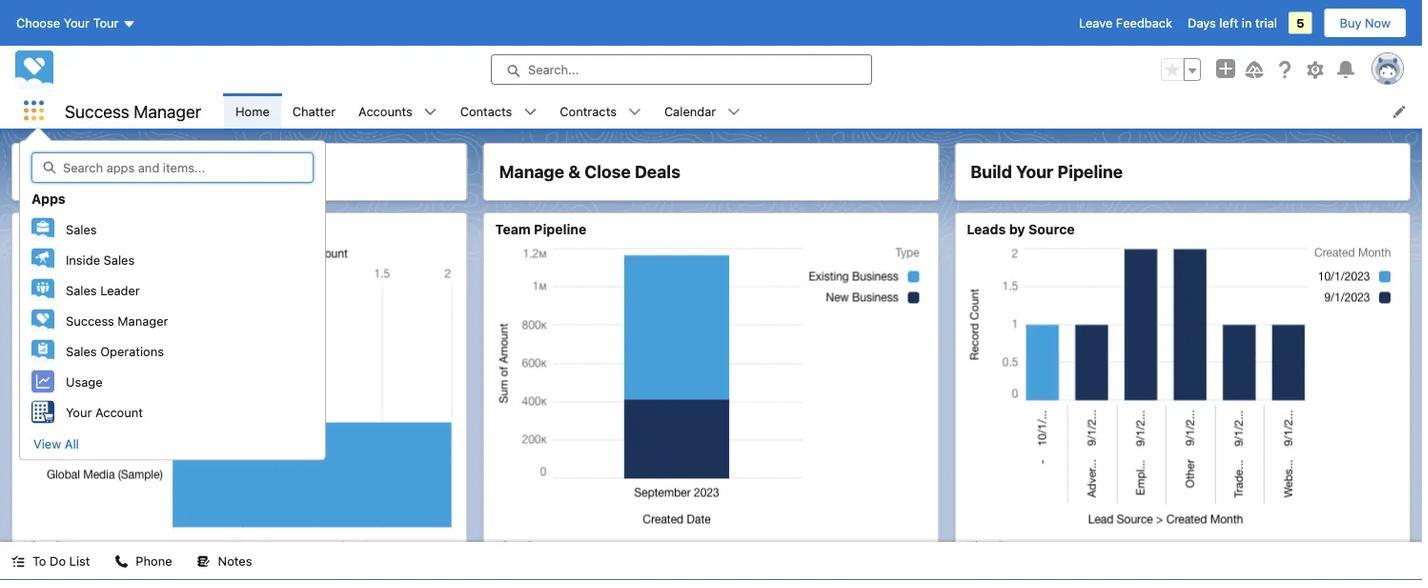 Task type: describe. For each thing, give the bounding box(es) containing it.
person
[[63, 222, 109, 237]]

3 report from the left
[[998, 539, 1037, 553]]

sales for sales leader
[[66, 283, 97, 297]]

view all
[[33, 437, 79, 451]]

view for connect with your customers
[[24, 539, 52, 553]]

as of today at 12:​40 pm
[[317, 540, 448, 553]]

operations
[[100, 344, 164, 358]]

team
[[495, 222, 531, 237]]

3 view report link from the left
[[967, 539, 1037, 562]]

report for deals
[[527, 539, 565, 553]]

sales for sales operations
[[66, 344, 97, 358]]

calendar list item
[[653, 93, 752, 129]]

all
[[65, 437, 79, 451]]

1:​57 for manage & close deals
[[854, 544, 876, 557]]

left
[[1220, 16, 1239, 30]]

your right 'build'
[[1016, 162, 1054, 182]]

0 horizontal spatial pipeline
[[534, 222, 587, 237]]

success manager link
[[20, 306, 325, 336]]

0 vertical spatial success manager
[[65, 101, 201, 121]]

by
[[1009, 222, 1026, 237]]

leads by source
[[967, 222, 1075, 237]]

contacts list item
[[449, 93, 549, 129]]

sales up "leader"
[[104, 252, 135, 267]]

to do list button
[[0, 543, 101, 581]]

build
[[971, 162, 1012, 182]]

days
[[1188, 16, 1216, 30]]

&
[[568, 162, 581, 182]]

list
[[69, 554, 90, 569]]

contracts
[[560, 104, 617, 118]]

view for build your pipeline
[[967, 539, 995, 553]]

buy now button
[[1324, 8, 1407, 38]]

report for customers
[[55, 539, 94, 553]]

text default image inside calendar list item
[[728, 105, 741, 119]]

pm for customers
[[431, 540, 448, 553]]

your inside your account link
[[66, 405, 92, 419]]

apps list box
[[20, 214, 325, 428]]

text default image for accounts
[[424, 105, 437, 119]]

your inside choose your tour dropdown button
[[64, 16, 90, 30]]

your right with
[[140, 162, 178, 182]]

accounts list item
[[347, 93, 449, 129]]

text default image inside phone button
[[115, 555, 128, 569]]

calendar link
[[653, 93, 728, 129]]

text default image inside to do list button
[[11, 555, 25, 569]]

usage
[[66, 374, 103, 389]]

2 horizontal spatial at
[[1312, 544, 1322, 557]]

as for customers
[[317, 540, 331, 553]]

chatter
[[293, 104, 336, 118]]

view report for deals
[[495, 539, 565, 553]]

accounts link
[[347, 93, 424, 129]]

buy
[[1340, 16, 1362, 30]]

accounts
[[359, 104, 413, 118]]

inside sales link
[[20, 245, 325, 275]]

manage & close deals
[[499, 162, 681, 182]]

as for deals
[[774, 544, 787, 557]]

leads
[[967, 222, 1006, 237]]

calendar
[[664, 104, 716, 118]]

text default image inside notes button
[[197, 555, 210, 569]]

sales operations
[[66, 344, 164, 358]]

view for manage & close deals
[[495, 539, 523, 553]]

account
[[95, 405, 143, 419]]

choose
[[16, 16, 60, 30]]

of for customers
[[334, 540, 345, 553]]

your account link
[[20, 397, 325, 428]]

contacts link
[[449, 93, 524, 129]]

view report link for customers
[[24, 539, 94, 553]]

today for customers
[[348, 540, 380, 553]]

sales person activity
[[24, 222, 162, 237]]

with
[[101, 162, 136, 182]]

source
[[1029, 222, 1075, 237]]



Task type: locate. For each thing, give the bounding box(es) containing it.
text default image right contracts
[[628, 105, 642, 119]]

search...
[[528, 62, 579, 77]]

2 horizontal spatial today
[[1276, 544, 1308, 557]]

text default image for contacts
[[524, 105, 537, 119]]

sales up 'usage'
[[66, 344, 97, 358]]

pm for deals
[[879, 544, 897, 557]]

chatter link
[[281, 93, 347, 129]]

buy now
[[1340, 16, 1391, 30]]

sales leader
[[66, 283, 140, 297]]

text default image
[[728, 105, 741, 119], [115, 555, 128, 569]]

sales down inside
[[66, 283, 97, 297]]

0 horizontal spatial of
[[334, 540, 345, 553]]

to
[[32, 554, 46, 569]]

manager
[[134, 101, 201, 121], [118, 313, 168, 328]]

1 vertical spatial pipeline
[[534, 222, 587, 237]]

5
[[1297, 16, 1305, 30]]

at for customers
[[383, 540, 394, 553]]

choose your tour
[[16, 16, 119, 30]]

phone
[[136, 554, 172, 569]]

0 vertical spatial text default image
[[728, 105, 741, 119]]

as of today at 1:​57 pm for build your pipeline
[[1245, 544, 1368, 557]]

1 horizontal spatial view report link
[[495, 539, 565, 562]]

1 horizontal spatial pm
[[879, 544, 897, 557]]

2 view report from the left
[[495, 539, 565, 553]]

0 vertical spatial manager
[[134, 101, 201, 121]]

2 horizontal spatial view report
[[967, 539, 1037, 553]]

at for deals
[[840, 544, 850, 557]]

0 horizontal spatial view report link
[[24, 539, 94, 553]]

1 horizontal spatial report
[[527, 539, 565, 553]]

1 as of today at 1:​57 pm from the left
[[774, 544, 897, 557]]

manage
[[499, 162, 565, 182]]

to do list
[[32, 554, 90, 569]]

sales
[[24, 222, 59, 237], [66, 222, 97, 236], [104, 252, 135, 267], [66, 283, 97, 297], [66, 344, 97, 358]]

manager up operations
[[118, 313, 168, 328]]

home link
[[224, 93, 281, 129]]

leave feedback link
[[1079, 16, 1173, 30]]

1 1:​57 from the left
[[854, 544, 876, 557]]

sales for sales person activity
[[24, 222, 59, 237]]

1 horizontal spatial view report
[[495, 539, 565, 553]]

list
[[224, 93, 1423, 129]]

text default image inside contracts "list item"
[[628, 105, 642, 119]]

1:​57
[[854, 544, 876, 557], [1325, 544, 1348, 557]]

tour
[[93, 16, 119, 30]]

pipeline right team
[[534, 222, 587, 237]]

do
[[50, 554, 66, 569]]

text default image left notes
[[197, 555, 210, 569]]

connect with your customers
[[28, 162, 272, 182]]

1 horizontal spatial today
[[804, 544, 837, 557]]

your
[[64, 16, 90, 30], [140, 162, 178, 182], [1016, 162, 1054, 182], [66, 405, 92, 419]]

2 report from the left
[[527, 539, 565, 553]]

search... button
[[491, 54, 872, 85]]

1 horizontal spatial text default image
[[728, 105, 741, 119]]

0 vertical spatial success
[[65, 101, 129, 121]]

1 horizontal spatial at
[[840, 544, 850, 557]]

as of today at 1:​57 pm for manage & close deals
[[774, 544, 897, 557]]

view inside popup button
[[33, 437, 61, 451]]

1 report from the left
[[55, 539, 94, 553]]

leave
[[1079, 16, 1113, 30]]

of
[[334, 540, 345, 553], [790, 544, 801, 557], [1262, 544, 1273, 557]]

0 horizontal spatial at
[[383, 540, 394, 553]]

3 view report from the left
[[967, 539, 1037, 553]]

notes
[[218, 554, 252, 569]]

sales link
[[20, 214, 325, 245]]

success manager up with
[[65, 101, 201, 121]]

usage link
[[20, 367, 325, 397]]

0 horizontal spatial 1:​57
[[854, 544, 876, 557]]

leader
[[100, 283, 140, 297]]

customers
[[182, 162, 272, 182]]

success inside the apps list box
[[66, 313, 114, 328]]

0 horizontal spatial as of today at 1:​57 pm
[[774, 544, 897, 557]]

0 horizontal spatial today
[[348, 540, 380, 553]]

view
[[33, 437, 61, 451], [24, 539, 52, 553], [495, 539, 523, 553], [967, 539, 995, 553]]

manager up search apps and items... search box
[[134, 101, 201, 121]]

Search apps and items... search field
[[31, 153, 314, 183]]

sales down apps
[[24, 222, 59, 237]]

contracts link
[[549, 93, 628, 129]]

sales for sales
[[66, 222, 97, 236]]

inside
[[66, 252, 100, 267]]

0 vertical spatial pipeline
[[1058, 162, 1123, 182]]

apps
[[31, 191, 66, 206]]

1 vertical spatial success manager
[[66, 313, 168, 328]]

choose your tour button
[[15, 8, 137, 38]]

phone button
[[103, 543, 184, 581]]

team pipeline
[[495, 222, 587, 237]]

contracts list item
[[549, 93, 653, 129]]

your account
[[66, 405, 143, 419]]

at
[[383, 540, 394, 553], [840, 544, 850, 557], [1312, 544, 1322, 557]]

your left tour at left
[[64, 16, 90, 30]]

2 horizontal spatial as
[[1245, 544, 1259, 557]]

days left in trial
[[1188, 16, 1278, 30]]

2 view report link from the left
[[495, 539, 565, 562]]

sales operations link
[[20, 336, 325, 367]]

view all button
[[32, 429, 80, 459]]

1 horizontal spatial 1:​57
[[1325, 544, 1348, 557]]

text default image left to
[[11, 555, 25, 569]]

12:​40
[[397, 540, 427, 553]]

as
[[317, 540, 331, 553], [774, 544, 787, 557], [1245, 544, 1259, 557]]

view report
[[24, 539, 94, 553], [495, 539, 565, 553], [967, 539, 1037, 553]]

group
[[1161, 58, 1201, 81]]

view report for customers
[[24, 539, 94, 553]]

2 as of today at 1:​57 pm from the left
[[1245, 544, 1368, 557]]

of for deals
[[790, 544, 801, 557]]

feedback
[[1116, 16, 1173, 30]]

report
[[55, 539, 94, 553], [527, 539, 565, 553], [998, 539, 1037, 553]]

text default image for contracts
[[628, 105, 642, 119]]

success down sales leader
[[66, 313, 114, 328]]

success manager
[[65, 101, 201, 121], [66, 313, 168, 328]]

1 horizontal spatial as
[[774, 544, 787, 557]]

leave feedback
[[1079, 16, 1173, 30]]

text default image left the phone
[[115, 555, 128, 569]]

as of today at 1:​57 pm
[[774, 544, 897, 557], [1245, 544, 1368, 557]]

2 horizontal spatial view report link
[[967, 539, 1037, 562]]

text default image inside the contacts list item
[[524, 105, 537, 119]]

list containing home
[[224, 93, 1423, 129]]

0 horizontal spatial report
[[55, 539, 94, 553]]

now
[[1365, 16, 1391, 30]]

success manager up sales operations
[[66, 313, 168, 328]]

2 horizontal spatial of
[[1262, 544, 1273, 557]]

today for deals
[[804, 544, 837, 557]]

1 vertical spatial success
[[66, 313, 114, 328]]

1 horizontal spatial pipeline
[[1058, 162, 1123, 182]]

text default image right calendar at top
[[728, 105, 741, 119]]

today
[[348, 540, 380, 553], [804, 544, 837, 557], [1276, 544, 1308, 557]]

0 horizontal spatial text default image
[[115, 555, 128, 569]]

1 view report from the left
[[24, 539, 94, 553]]

pipeline up source
[[1058, 162, 1123, 182]]

success
[[65, 101, 129, 121], [66, 313, 114, 328]]

1 vertical spatial text default image
[[115, 555, 128, 569]]

in
[[1242, 16, 1252, 30]]

1 horizontal spatial of
[[790, 544, 801, 557]]

inside sales
[[66, 252, 135, 267]]

sales up inside
[[66, 222, 97, 236]]

build your pipeline
[[971, 162, 1123, 182]]

connect
[[28, 162, 97, 182]]

0 horizontal spatial as
[[317, 540, 331, 553]]

pm
[[431, 540, 448, 553], [879, 544, 897, 557], [1351, 544, 1368, 557]]

1 view report link from the left
[[24, 539, 94, 553]]

deals
[[635, 162, 681, 182]]

text default image inside the accounts list item
[[424, 105, 437, 119]]

manager inside success manager link
[[118, 313, 168, 328]]

2 horizontal spatial report
[[998, 539, 1037, 553]]

sales leader link
[[20, 275, 325, 306]]

text default image
[[424, 105, 437, 119], [524, 105, 537, 119], [628, 105, 642, 119], [11, 555, 25, 569], [197, 555, 210, 569]]

pipeline
[[1058, 162, 1123, 182], [534, 222, 587, 237]]

view report link
[[24, 539, 94, 553], [495, 539, 565, 562], [967, 539, 1037, 562]]

trial
[[1256, 16, 1278, 30]]

2 1:​57 from the left
[[1325, 544, 1348, 557]]

0 horizontal spatial view report
[[24, 539, 94, 553]]

success up with
[[65, 101, 129, 121]]

2 horizontal spatial pm
[[1351, 544, 1368, 557]]

0 horizontal spatial pm
[[431, 540, 448, 553]]

1 vertical spatial manager
[[118, 313, 168, 328]]

activity
[[112, 222, 162, 237]]

contacts
[[460, 104, 512, 118]]

text default image right accounts
[[424, 105, 437, 119]]

close
[[585, 162, 631, 182]]

home
[[236, 104, 270, 118]]

text default image right contacts
[[524, 105, 537, 119]]

your down 'usage'
[[66, 405, 92, 419]]

notes button
[[186, 543, 264, 581]]

view report link for deals
[[495, 539, 565, 562]]

success manager inside the apps list box
[[66, 313, 168, 328]]

1 horizontal spatial as of today at 1:​57 pm
[[1245, 544, 1368, 557]]

1:​57 for build your pipeline
[[1325, 544, 1348, 557]]



Task type: vqa. For each thing, say whether or not it's contained in the screenshot.
THE 1:​57 related to Build Your Pipeline
yes



